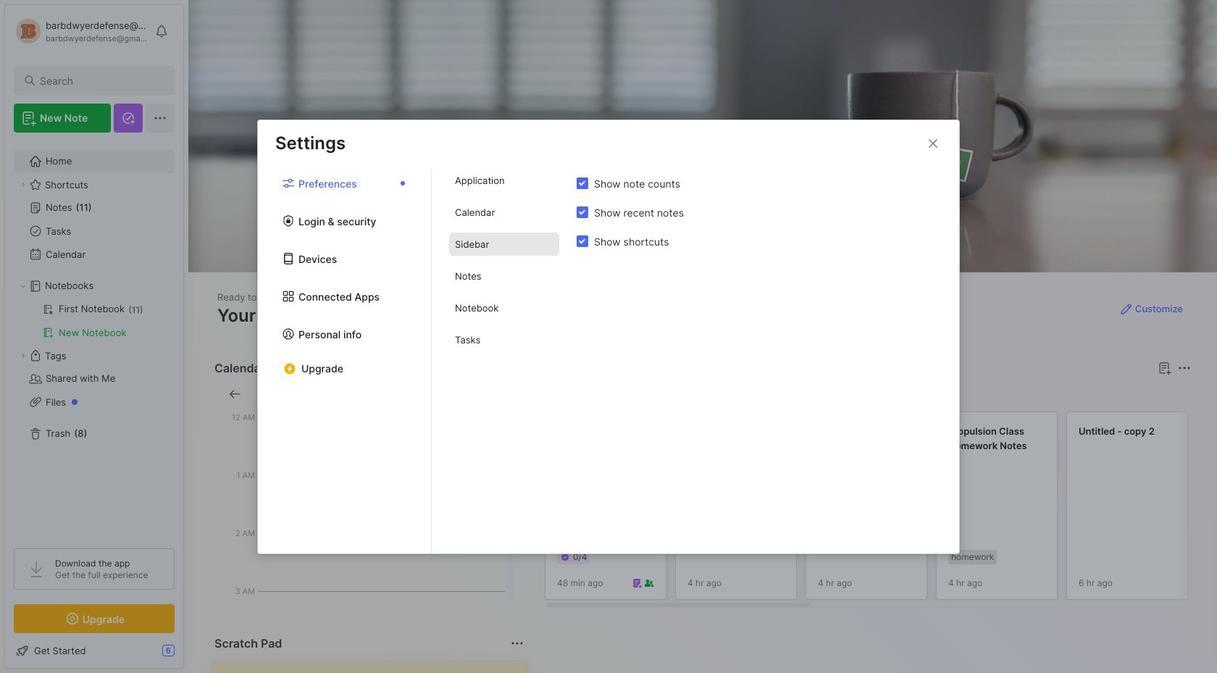 Task type: locate. For each thing, give the bounding box(es) containing it.
expand tags image
[[19, 351, 28, 360]]

tree inside 'main' element
[[5, 141, 183, 536]]

Search text field
[[40, 74, 162, 88]]

None checkbox
[[577, 236, 588, 247]]

None search field
[[40, 72, 162, 89]]

row group
[[545, 412, 1217, 609]]

Start writing… text field
[[224, 662, 526, 673]]

tree
[[5, 141, 183, 536]]

group
[[14, 298, 174, 344]]

None checkbox
[[577, 178, 588, 189], [577, 207, 588, 218], [577, 178, 588, 189], [577, 207, 588, 218]]

1 tab list from the left
[[258, 169, 432, 553]]

tab
[[449, 169, 559, 192], [449, 201, 559, 224], [449, 233, 559, 256], [449, 265, 559, 288], [449, 296, 559, 320], [449, 328, 559, 351], [548, 386, 591, 403]]

tab list
[[258, 169, 432, 553], [432, 169, 577, 553]]

2 tab list from the left
[[432, 169, 577, 553]]



Task type: vqa. For each thing, say whether or not it's contained in the screenshot.
tab
yes



Task type: describe. For each thing, give the bounding box(es) containing it.
group inside tree
[[14, 298, 174, 344]]

main element
[[0, 0, 188, 673]]

expand notebooks image
[[19, 282, 28, 291]]

close image
[[925, 134, 942, 152]]

none search field inside 'main' element
[[40, 72, 162, 89]]



